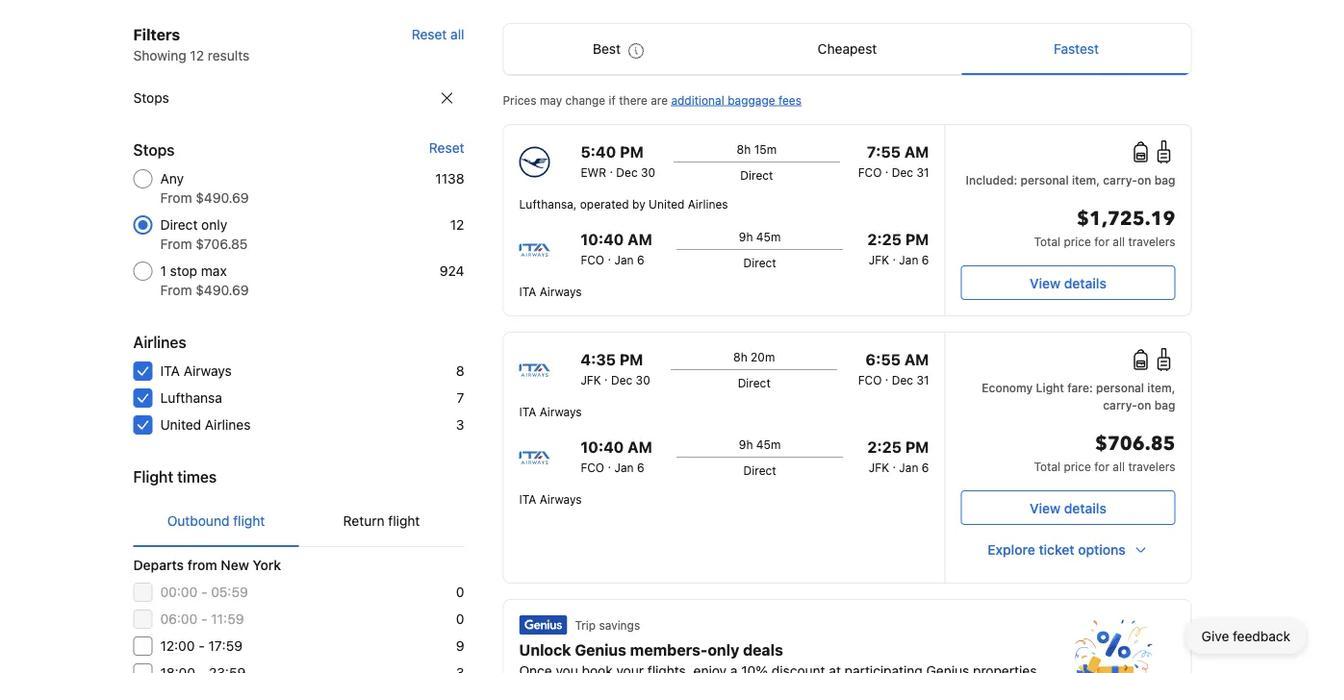 Task type: describe. For each thing, give the bounding box(es) containing it.
all for $1,725.19
[[1113, 235, 1125, 248]]

45m for $706.85
[[756, 438, 781, 451]]

0 vertical spatial 12
[[190, 48, 204, 64]]

for for $706.85
[[1095, 460, 1110, 474]]

members-
[[630, 642, 708, 660]]

any
[[160, 171, 184, 187]]

if
[[609, 93, 616, 107]]

. down 7:55 am fco . dec 31
[[893, 249, 896, 263]]

all for $706.85
[[1113, 460, 1125, 474]]

$1,725.19
[[1077, 206, 1176, 232]]

there
[[619, 93, 648, 107]]

prices may change if there are additional baggage fees
[[503, 93, 802, 107]]

additional baggage fees link
[[671, 93, 802, 107]]

times
[[177, 468, 217, 487]]

trip savings
[[575, 619, 640, 632]]

1 on from the top
[[1138, 173, 1152, 187]]

showing
[[133, 48, 186, 64]]

price for $1,725.19
[[1064, 235, 1092, 248]]

pm down 7:55 am fco . dec 31
[[906, 231, 929, 249]]

2 stops from the top
[[133, 141, 175, 159]]

savings
[[599, 619, 640, 632]]

view details button for $1,725.19
[[961, 266, 1176, 300]]

15m
[[754, 142, 777, 156]]

personal inside economy light fare: personal item, carry-on bag
[[1096, 381, 1145, 395]]

4:35 pm jfk . dec 30
[[581, 351, 650, 387]]

view for $706.85
[[1030, 501, 1061, 516]]

unlock genius members-only deals
[[519, 642, 783, 660]]

ticket
[[1039, 542, 1075, 558]]

showing 12 results
[[133, 48, 250, 64]]

for for $1,725.19
[[1095, 235, 1110, 248]]

may
[[540, 93, 562, 107]]

deals
[[743, 642, 783, 660]]

return flight
[[343, 514, 420, 529]]

jfk inside 4:35 pm jfk . dec 30
[[581, 374, 601, 387]]

best
[[593, 41, 621, 57]]

2:25 pm jfk . jan 6 for $706.85
[[868, 438, 929, 475]]

unlock
[[519, 642, 571, 660]]

item, inside economy light fare: personal item, carry-on bag
[[1148, 381, 1176, 395]]

fees
[[779, 93, 802, 107]]

jfk for $706.85
[[869, 461, 890, 475]]

. inside 7:55 am fco . dec 31
[[885, 162, 889, 175]]

light
[[1036, 381, 1065, 395]]

economy light fare: personal item, carry-on bag
[[982, 381, 1176, 412]]

united airlines
[[160, 417, 251, 433]]

cheapest button
[[733, 24, 962, 74]]

change
[[566, 93, 606, 107]]

3
[[456, 417, 464, 433]]

ewr
[[581, 166, 606, 179]]

details for $706.85
[[1064, 501, 1107, 516]]

best button
[[504, 24, 733, 74]]

924
[[440, 263, 464, 279]]

am down by
[[628, 231, 652, 249]]

from inside the "1 stop max from $490.69"
[[160, 283, 192, 298]]

fare:
[[1068, 381, 1093, 395]]

lufthansa,
[[519, 197, 577, 211]]

carry- inside economy light fare: personal item, carry-on bag
[[1103, 399, 1138, 412]]

direct only from $706.85
[[160, 217, 248, 252]]

0 for 00:00 - 05:59
[[456, 585, 464, 601]]

flight for return flight
[[388, 514, 420, 529]]

8h for $706.85
[[734, 350, 748, 364]]

$490.69 inside any from $490.69
[[196, 190, 249, 206]]

- for 00:00
[[201, 585, 207, 601]]

flight times
[[133, 468, 217, 487]]

stop
[[170, 263, 197, 279]]

5:40 pm ewr . dec 30
[[581, 143, 656, 179]]

view details for $1,725.19
[[1030, 275, 1107, 291]]

total for $706.85
[[1034, 460, 1061, 474]]

9
[[456, 639, 464, 655]]

0 vertical spatial personal
[[1021, 173, 1069, 187]]

fastest
[[1054, 41, 1099, 57]]

filters
[[133, 26, 180, 44]]

1 stop max from $490.69
[[160, 263, 249, 298]]

0 horizontal spatial united
[[160, 417, 201, 433]]

reset all
[[412, 26, 464, 42]]

9h 45m for $706.85
[[739, 438, 781, 451]]

total for $1,725.19
[[1034, 235, 1061, 248]]

1 horizontal spatial 12
[[450, 217, 464, 233]]

fco inside 7:55 am fco . dec 31
[[858, 166, 882, 179]]

$706.85 total price for all travelers
[[1034, 431, 1176, 474]]

. inside 4:35 pm jfk . dec 30
[[605, 370, 608, 383]]

explore
[[988, 542, 1036, 558]]

4:35
[[581, 351, 616, 369]]

genius
[[575, 642, 627, 660]]

10:40 for $706.85
[[581, 438, 624, 457]]

return
[[343, 514, 385, 529]]

0 for 06:00 - 11:59
[[456, 612, 464, 628]]

05:59
[[211, 585, 248, 601]]

1 horizontal spatial only
[[708, 642, 740, 660]]

00:00 - 05:59
[[160, 585, 248, 601]]

11:59
[[211, 612, 244, 628]]

- for 12:00
[[199, 639, 205, 655]]

dec for 5:40
[[616, 166, 638, 179]]

dec for 7:55
[[892, 166, 914, 179]]

on inside economy light fare: personal item, carry-on bag
[[1138, 399, 1152, 412]]

lufthansa
[[160, 390, 222, 406]]

5:40
[[581, 143, 616, 161]]

flight
[[133, 468, 173, 487]]

6:55 am fco . dec 31
[[858, 351, 929, 387]]

departs from new york
[[133, 558, 281, 574]]

1 carry- from the top
[[1103, 173, 1138, 187]]

0 horizontal spatial airlines
[[133, 334, 187, 352]]

dec for 4:35
[[611, 374, 633, 387]]

trip
[[575, 619, 596, 632]]

$1,725.19 total price for all travelers
[[1034, 206, 1176, 248]]

2:25 for $1,725.19
[[868, 231, 902, 249]]

12:00 - 17:59
[[160, 639, 243, 655]]

view details button for $706.85
[[961, 491, 1176, 526]]

fastest button
[[962, 24, 1191, 74]]



Task type: locate. For each thing, give the bounding box(es) containing it.
$490.69 inside the "1 stop max from $490.69"
[[196, 283, 249, 298]]

6
[[637, 253, 645, 267], [922, 253, 929, 267], [637, 461, 645, 475], [922, 461, 929, 475]]

.
[[610, 162, 613, 175], [885, 162, 889, 175], [608, 249, 611, 263], [893, 249, 896, 263], [605, 370, 608, 383], [885, 370, 889, 383], [608, 457, 611, 471], [893, 457, 896, 471]]

1 vertical spatial jfk
[[581, 374, 601, 387]]

explore ticket options button
[[961, 533, 1176, 568]]

31 left 'economy'
[[917, 374, 929, 387]]

00:00
[[160, 585, 198, 601]]

1 view from the top
[[1030, 275, 1061, 291]]

. down 6:55 am fco . dec 31
[[893, 457, 896, 471]]

dec inside 5:40 pm ewr . dec 30
[[616, 166, 638, 179]]

6:55
[[866, 351, 901, 369]]

1 vertical spatial 30
[[636, 374, 650, 387]]

view details up explore ticket options button
[[1030, 501, 1107, 516]]

06:00
[[160, 612, 198, 628]]

. down 4:35
[[605, 370, 608, 383]]

$490.69 up direct only from $706.85 on the top left of the page
[[196, 190, 249, 206]]

pm down 6:55 am fco . dec 31
[[906, 438, 929, 457]]

view details button
[[961, 266, 1176, 300], [961, 491, 1176, 526]]

reset all button
[[412, 23, 464, 46]]

9h down 8h 15m
[[739, 230, 753, 244]]

flight up new
[[233, 514, 265, 529]]

only inside direct only from $706.85
[[201, 217, 227, 233]]

1 vertical spatial 8h
[[734, 350, 748, 364]]

included: personal item, carry-on bag
[[966, 173, 1176, 187]]

2 total from the top
[[1034, 460, 1061, 474]]

outbound flight button
[[133, 497, 299, 547]]

45m for $1,725.19
[[756, 230, 781, 244]]

1 vertical spatial 9h
[[739, 438, 753, 451]]

total inside $1,725.19 total price for all travelers
[[1034, 235, 1061, 248]]

york
[[253, 558, 281, 574]]

1 vertical spatial on
[[1138, 399, 1152, 412]]

2 2:25 pm jfk . jan 6 from the top
[[868, 438, 929, 475]]

fco
[[858, 166, 882, 179], [581, 253, 605, 267], [858, 374, 882, 387], [581, 461, 605, 475]]

only left deals
[[708, 642, 740, 660]]

12 left results
[[190, 48, 204, 64]]

1 vertical spatial view details button
[[961, 491, 1176, 526]]

1 vertical spatial 31
[[917, 374, 929, 387]]

1 horizontal spatial personal
[[1096, 381, 1145, 395]]

tab list containing best
[[504, 24, 1191, 76]]

0 horizontal spatial 12
[[190, 48, 204, 64]]

0 vertical spatial -
[[201, 585, 207, 601]]

1138
[[435, 171, 464, 187]]

ita
[[519, 285, 537, 298], [160, 363, 180, 379], [519, 405, 537, 419], [519, 493, 537, 506]]

0 vertical spatial tab list
[[504, 24, 1191, 76]]

0 vertical spatial all
[[451, 26, 464, 42]]

0 vertical spatial 45m
[[756, 230, 781, 244]]

item, up $1,725.19 total price for all travelers
[[1072, 173, 1100, 187]]

price for $706.85
[[1064, 460, 1092, 474]]

explore ticket options
[[988, 542, 1126, 558]]

0 vertical spatial view
[[1030, 275, 1061, 291]]

tab list for departs from new york
[[133, 497, 464, 549]]

1 view details button from the top
[[961, 266, 1176, 300]]

10:40 am fco . jan 6 down 4:35 pm jfk . dec 30
[[581, 438, 652, 475]]

1 horizontal spatial flight
[[388, 514, 420, 529]]

- left the 05:59
[[201, 585, 207, 601]]

0 vertical spatial 9h 45m
[[739, 230, 781, 244]]

1 vertical spatial for
[[1095, 460, 1110, 474]]

details for $1,725.19
[[1064, 275, 1107, 291]]

9h down 8h 20m
[[739, 438, 753, 451]]

0 vertical spatial $490.69
[[196, 190, 249, 206]]

0 vertical spatial 2:25 pm jfk . jan 6
[[868, 231, 929, 267]]

dec inside 7:55 am fco . dec 31
[[892, 166, 914, 179]]

1 details from the top
[[1064, 275, 1107, 291]]

0 vertical spatial total
[[1034, 235, 1061, 248]]

jfk
[[869, 253, 890, 267], [581, 374, 601, 387], [869, 461, 890, 475]]

for inside $1,725.19 total price for all travelers
[[1095, 235, 1110, 248]]

30 inside 5:40 pm ewr . dec 30
[[641, 166, 656, 179]]

price inside $1,725.19 total price for all travelers
[[1064, 235, 1092, 248]]

reset for reset
[[429, 140, 464, 156]]

tab list
[[504, 24, 1191, 76], [133, 497, 464, 549]]

view down $1,725.19 total price for all travelers
[[1030, 275, 1061, 291]]

outbound
[[167, 514, 230, 529]]

am inside 6:55 am fco . dec 31
[[905, 351, 929, 369]]

2 45m from the top
[[756, 438, 781, 451]]

dec inside 4:35 pm jfk . dec 30
[[611, 374, 633, 387]]

9h for $1,725.19
[[739, 230, 753, 244]]

1 vertical spatial 0
[[456, 612, 464, 628]]

travelers for $1,725.19
[[1129, 235, 1176, 248]]

0 horizontal spatial personal
[[1021, 173, 1069, 187]]

$706.85 down economy light fare: personal item, carry-on bag
[[1095, 431, 1176, 458]]

1 price from the top
[[1064, 235, 1092, 248]]

1 0 from the top
[[456, 585, 464, 601]]

am down 4:35 pm jfk . dec 30
[[628, 438, 652, 457]]

travelers
[[1129, 235, 1176, 248], [1129, 460, 1176, 474]]

pm right the '5:40'
[[620, 143, 644, 161]]

0 vertical spatial on
[[1138, 173, 1152, 187]]

1 9h 45m from the top
[[739, 230, 781, 244]]

2 horizontal spatial airlines
[[688, 197, 728, 211]]

only down any from $490.69
[[201, 217, 227, 233]]

0 vertical spatial details
[[1064, 275, 1107, 291]]

flight for outbound flight
[[233, 514, 265, 529]]

9h 45m down 20m
[[739, 438, 781, 451]]

0 vertical spatial 10:40 am fco . jan 6
[[581, 231, 652, 267]]

from inside direct only from $706.85
[[160, 236, 192, 252]]

fco inside 6:55 am fco . dec 31
[[858, 374, 882, 387]]

1 vertical spatial united
[[160, 417, 201, 433]]

on up $706.85 total price for all travelers
[[1138, 399, 1152, 412]]

1 for from the top
[[1095, 235, 1110, 248]]

31 inside 7:55 am fco . dec 31
[[917, 166, 929, 179]]

jan
[[615, 253, 634, 267], [899, 253, 919, 267], [615, 461, 634, 475], [899, 461, 919, 475]]

give
[[1202, 629, 1230, 645]]

tab list up fees on the right top of the page
[[504, 24, 1191, 76]]

stops up any
[[133, 141, 175, 159]]

2 carry- from the top
[[1103, 399, 1138, 412]]

2 travelers from the top
[[1129, 460, 1176, 474]]

give feedback
[[1202, 629, 1291, 645]]

item, right fare:
[[1148, 381, 1176, 395]]

for inside $706.85 total price for all travelers
[[1095, 460, 1110, 474]]

personal right included:
[[1021, 173, 1069, 187]]

. down operated
[[608, 249, 611, 263]]

flight inside button
[[388, 514, 420, 529]]

price inside $706.85 total price for all travelers
[[1064, 460, 1092, 474]]

total down economy light fare: personal item, carry-on bag
[[1034, 460, 1061, 474]]

on
[[1138, 173, 1152, 187], [1138, 399, 1152, 412]]

- for 06:00
[[201, 612, 207, 628]]

pm
[[620, 143, 644, 161], [906, 231, 929, 249], [620, 351, 643, 369], [906, 438, 929, 457]]

price down $1,725.19
[[1064, 235, 1092, 248]]

1 vertical spatial 10:40 am fco . jan 6
[[581, 438, 652, 475]]

0 vertical spatial 9h
[[739, 230, 753, 244]]

stops
[[133, 90, 169, 106], [133, 141, 175, 159]]

results
[[208, 48, 250, 64]]

view details down $1,725.19 total price for all travelers
[[1030, 275, 1107, 291]]

dec for 6:55
[[892, 374, 914, 387]]

bag
[[1155, 173, 1176, 187], [1155, 399, 1176, 412]]

2 vertical spatial airlines
[[205, 417, 251, 433]]

price
[[1064, 235, 1092, 248], [1064, 460, 1092, 474]]

1 horizontal spatial united
[[649, 197, 685, 211]]

jfk for $1,725.19
[[869, 253, 890, 267]]

am inside 7:55 am fco . dec 31
[[905, 143, 929, 161]]

10:40 am fco . jan 6
[[581, 231, 652, 267], [581, 438, 652, 475]]

lufthansa, operated by united airlines
[[519, 197, 728, 211]]

2 9h from the top
[[739, 438, 753, 451]]

10:40 for $1,725.19
[[581, 231, 624, 249]]

united right by
[[649, 197, 685, 211]]

0 vertical spatial 10:40
[[581, 231, 624, 249]]

2 flight from the left
[[388, 514, 420, 529]]

$706.85 inside direct only from $706.85
[[196, 236, 248, 252]]

31 for $1,725.19
[[917, 166, 929, 179]]

baggage
[[728, 93, 775, 107]]

2 10:40 from the top
[[581, 438, 624, 457]]

from
[[160, 190, 192, 206], [160, 236, 192, 252], [160, 283, 192, 298]]

. down 7:55
[[885, 162, 889, 175]]

return flight button
[[299, 497, 464, 547]]

travelers inside $706.85 total price for all travelers
[[1129, 460, 1176, 474]]

7:55
[[867, 143, 901, 161]]

flight inside button
[[233, 514, 265, 529]]

0
[[456, 585, 464, 601], [456, 612, 464, 628]]

2:25 down 6:55 am fco . dec 31
[[868, 438, 902, 457]]

dec up the lufthansa, operated by united airlines
[[616, 166, 638, 179]]

0 horizontal spatial only
[[201, 217, 227, 233]]

reset button
[[429, 139, 464, 158]]

price down economy light fare: personal item, carry-on bag
[[1064, 460, 1092, 474]]

travelers for $706.85
[[1129, 460, 1176, 474]]

genius image
[[519, 616, 567, 635], [519, 616, 567, 635], [1068, 620, 1153, 674]]

am
[[905, 143, 929, 161], [628, 231, 652, 249], [905, 351, 929, 369], [628, 438, 652, 457]]

1 vertical spatial 9h 45m
[[739, 438, 781, 451]]

am right 7:55
[[905, 143, 929, 161]]

$706.85
[[196, 236, 248, 252], [1095, 431, 1176, 458]]

tab list for prices may change if there are
[[504, 24, 1191, 76]]

$490.69 down max
[[196, 283, 249, 298]]

2:25 down 7:55 am fco . dec 31
[[868, 231, 902, 249]]

0 vertical spatial only
[[201, 217, 227, 233]]

0 horizontal spatial tab list
[[133, 497, 464, 549]]

reset for reset all
[[412, 26, 447, 42]]

2 10:40 am fco . jan 6 from the top
[[581, 438, 652, 475]]

1 vertical spatial details
[[1064, 501, 1107, 516]]

view details button down $1,725.19 total price for all travelers
[[961, 266, 1176, 300]]

1 2:25 pm jfk . jan 6 from the top
[[868, 231, 929, 267]]

dec down 6:55
[[892, 374, 914, 387]]

carry- up $1,725.19
[[1103, 173, 1138, 187]]

8h left 15m
[[737, 142, 751, 156]]

bag up $706.85 total price for all travelers
[[1155, 399, 1176, 412]]

stops down the showing
[[133, 90, 169, 106]]

for down economy light fare: personal item, carry-on bag
[[1095, 460, 1110, 474]]

give feedback button
[[1187, 620, 1306, 655]]

total down included: personal item, carry-on bag
[[1034, 235, 1061, 248]]

0 vertical spatial 31
[[917, 166, 929, 179]]

dec down 7:55
[[892, 166, 914, 179]]

2 vertical spatial all
[[1113, 460, 1125, 474]]

2 9h 45m from the top
[[739, 438, 781, 451]]

2:25 pm jfk . jan 6 down 6:55 am fco . dec 31
[[868, 438, 929, 475]]

. inside 5:40 pm ewr . dec 30
[[610, 162, 613, 175]]

9h 45m for $1,725.19
[[739, 230, 781, 244]]

2 31 from the top
[[917, 374, 929, 387]]

2 view from the top
[[1030, 501, 1061, 516]]

0 vertical spatial bag
[[1155, 173, 1176, 187]]

30 inside 4:35 pm jfk . dec 30
[[636, 374, 650, 387]]

1 10:40 from the top
[[581, 231, 624, 249]]

from
[[187, 558, 217, 574]]

am right 6:55
[[905, 351, 929, 369]]

1 vertical spatial 12
[[450, 217, 464, 233]]

cheapest
[[818, 41, 877, 57]]

45m down 15m
[[756, 230, 781, 244]]

0 vertical spatial for
[[1095, 235, 1110, 248]]

all inside $1,725.19 total price for all travelers
[[1113, 235, 1125, 248]]

1 45m from the top
[[756, 230, 781, 244]]

0 vertical spatial item,
[[1072, 173, 1100, 187]]

1 vertical spatial -
[[201, 612, 207, 628]]

- left '17:59'
[[199, 639, 205, 655]]

2:25 pm jfk . jan 6 down 7:55 am fco . dec 31
[[868, 231, 929, 267]]

1 vertical spatial reset
[[429, 140, 464, 156]]

1 vertical spatial all
[[1113, 235, 1125, 248]]

1 flight from the left
[[233, 514, 265, 529]]

1 vertical spatial bag
[[1155, 399, 1176, 412]]

7:55 am fco . dec 31
[[858, 143, 929, 179]]

view for $1,725.19
[[1030, 275, 1061, 291]]

flight right return
[[388, 514, 420, 529]]

. down 6:55
[[885, 370, 889, 383]]

2 bag from the top
[[1155, 399, 1176, 412]]

10:40 am fco . jan 6 for $706.85
[[581, 438, 652, 475]]

17:59
[[208, 639, 243, 655]]

8h 20m
[[734, 350, 775, 364]]

1 total from the top
[[1034, 235, 1061, 248]]

bag up $1,725.19
[[1155, 173, 1176, 187]]

direct
[[741, 168, 773, 182], [160, 217, 198, 233], [744, 256, 777, 270], [738, 376, 771, 390], [744, 464, 777, 477]]

all
[[451, 26, 464, 42], [1113, 235, 1125, 248], [1113, 460, 1125, 474]]

1 vertical spatial view
[[1030, 501, 1061, 516]]

1 $490.69 from the top
[[196, 190, 249, 206]]

10:40 down operated
[[581, 231, 624, 249]]

2:25 pm jfk . jan 6 for $1,725.19
[[868, 231, 929, 267]]

1 vertical spatial view details
[[1030, 501, 1107, 516]]

personal right fare:
[[1096, 381, 1145, 395]]

additional
[[671, 93, 725, 107]]

- left 11:59
[[201, 612, 207, 628]]

reset inside button
[[412, 26, 447, 42]]

pm inside 5:40 pm ewr . dec 30
[[620, 143, 644, 161]]

dec down 4:35
[[611, 374, 633, 387]]

45m down 20m
[[756, 438, 781, 451]]

0 vertical spatial stops
[[133, 90, 169, 106]]

all inside the reset all button
[[451, 26, 464, 42]]

travelers inside $1,725.19 total price for all travelers
[[1129, 235, 1176, 248]]

. down 4:35 pm jfk . dec 30
[[608, 457, 611, 471]]

direct inside direct only from $706.85
[[160, 217, 198, 233]]

0 vertical spatial carry-
[[1103, 173, 1138, 187]]

1 horizontal spatial tab list
[[504, 24, 1191, 76]]

feedback
[[1233, 629, 1291, 645]]

12:00
[[160, 639, 195, 655]]

1 vertical spatial total
[[1034, 460, 1061, 474]]

8h 15m
[[737, 142, 777, 156]]

31 inside 6:55 am fco . dec 31
[[917, 374, 929, 387]]

12 up 924
[[450, 217, 464, 233]]

tab list containing outbound flight
[[133, 497, 464, 549]]

1 view details from the top
[[1030, 275, 1107, 291]]

10:40 am fco . jan 6 down the lufthansa, operated by united airlines
[[581, 231, 652, 267]]

0 vertical spatial from
[[160, 190, 192, 206]]

2 view details from the top
[[1030, 501, 1107, 516]]

7
[[457, 390, 464, 406]]

2 0 from the top
[[456, 612, 464, 628]]

0 vertical spatial travelers
[[1129, 235, 1176, 248]]

economy
[[982, 381, 1033, 395]]

1 horizontal spatial $706.85
[[1095, 431, 1176, 458]]

any from $490.69
[[160, 171, 249, 206]]

prices
[[503, 93, 537, 107]]

1 vertical spatial carry-
[[1103, 399, 1138, 412]]

1 vertical spatial from
[[160, 236, 192, 252]]

1 from from the top
[[160, 190, 192, 206]]

9h 45m down 8h 15m
[[739, 230, 781, 244]]

pm right 4:35
[[620, 351, 643, 369]]

only
[[201, 217, 227, 233], [708, 642, 740, 660]]

0 horizontal spatial $706.85
[[196, 236, 248, 252]]

0 vertical spatial view details button
[[961, 266, 1176, 300]]

1 vertical spatial $706.85
[[1095, 431, 1176, 458]]

. inside 6:55 am fco . dec 31
[[885, 370, 889, 383]]

2 details from the top
[[1064, 501, 1107, 516]]

1 vertical spatial $490.69
[[196, 283, 249, 298]]

from up stop
[[160, 236, 192, 252]]

2 2:25 from the top
[[868, 438, 902, 457]]

0 horizontal spatial flight
[[233, 514, 265, 529]]

best image
[[629, 43, 644, 59]]

1 vertical spatial tab list
[[133, 497, 464, 549]]

1 31 from the top
[[917, 166, 929, 179]]

8
[[456, 363, 464, 379]]

0 horizontal spatial item,
[[1072, 173, 1100, 187]]

10:40 down 4:35 pm jfk . dec 30
[[581, 438, 624, 457]]

view details for $706.85
[[1030, 501, 1107, 516]]

total inside $706.85 total price for all travelers
[[1034, 460, 1061, 474]]

1 vertical spatial travelers
[[1129, 460, 1176, 474]]

all inside $706.85 total price for all travelers
[[1113, 460, 1125, 474]]

2 vertical spatial from
[[160, 283, 192, 298]]

2 for from the top
[[1095, 460, 1110, 474]]

personal
[[1021, 173, 1069, 187], [1096, 381, 1145, 395]]

1 vertical spatial personal
[[1096, 381, 1145, 395]]

8h for $1,725.19
[[737, 142, 751, 156]]

1 horizontal spatial airlines
[[205, 417, 251, 433]]

. right ewr
[[610, 162, 613, 175]]

details up 'options'
[[1064, 501, 1107, 516]]

airlines right by
[[688, 197, 728, 211]]

bag inside economy light fare: personal item, carry-on bag
[[1155, 399, 1176, 412]]

1 2:25 from the top
[[868, 231, 902, 249]]

2 on from the top
[[1138, 399, 1152, 412]]

0 vertical spatial 2:25
[[868, 231, 902, 249]]

2 vertical spatial jfk
[[869, 461, 890, 475]]

operated
[[580, 197, 629, 211]]

8h left 20m
[[734, 350, 748, 364]]

0 vertical spatial 8h
[[737, 142, 751, 156]]

10:40 am fco . jan 6 for $1,725.19
[[581, 231, 652, 267]]

1 vertical spatial 2:25 pm jfk . jan 6
[[868, 438, 929, 475]]

dec inside 6:55 am fco . dec 31
[[892, 374, 914, 387]]

included:
[[966, 173, 1018, 187]]

9h for $706.85
[[739, 438, 753, 451]]

2 from from the top
[[160, 236, 192, 252]]

2 vertical spatial -
[[199, 639, 205, 655]]

$706.85 inside $706.85 total price for all travelers
[[1095, 431, 1176, 458]]

06:00 - 11:59
[[160, 612, 244, 628]]

departs
[[133, 558, 184, 574]]

0 vertical spatial 0
[[456, 585, 464, 601]]

for down $1,725.19
[[1095, 235, 1110, 248]]

from down stop
[[160, 283, 192, 298]]

2:25 for $706.85
[[868, 438, 902, 457]]

best image
[[629, 43, 644, 59]]

1 horizontal spatial item,
[[1148, 381, 1176, 395]]

airlines up the lufthansa
[[133, 334, 187, 352]]

0 vertical spatial jfk
[[869, 253, 890, 267]]

1 10:40 am fco . jan 6 from the top
[[581, 231, 652, 267]]

by
[[632, 197, 646, 211]]

new
[[221, 558, 249, 574]]

2 price from the top
[[1064, 460, 1092, 474]]

30 for $1,725.19
[[641, 166, 656, 179]]

1 bag from the top
[[1155, 173, 1176, 187]]

from down any
[[160, 190, 192, 206]]

1 vertical spatial item,
[[1148, 381, 1176, 395]]

0 vertical spatial united
[[649, 197, 685, 211]]

0 vertical spatial view details
[[1030, 275, 1107, 291]]

carry- up $706.85 total price for all travelers
[[1103, 399, 1138, 412]]

on up $1,725.19
[[1138, 173, 1152, 187]]

1 vertical spatial 10:40
[[581, 438, 624, 457]]

30 for $706.85
[[636, 374, 650, 387]]

1 vertical spatial 45m
[[756, 438, 781, 451]]

0 vertical spatial price
[[1064, 235, 1092, 248]]

3 from from the top
[[160, 283, 192, 298]]

1 vertical spatial only
[[708, 642, 740, 660]]

0 vertical spatial airlines
[[688, 197, 728, 211]]

view up the explore ticket options
[[1030, 501, 1061, 516]]

item,
[[1072, 173, 1100, 187], [1148, 381, 1176, 395]]

0 vertical spatial 30
[[641, 166, 656, 179]]

31 for $706.85
[[917, 374, 929, 387]]

pm inside 4:35 pm jfk . dec 30
[[620, 351, 643, 369]]

1 vertical spatial price
[[1064, 460, 1092, 474]]

united down the lufthansa
[[160, 417, 201, 433]]

1 vertical spatial stops
[[133, 141, 175, 159]]

airlines down the lufthansa
[[205, 417, 251, 433]]

tab list up the york at the bottom of the page
[[133, 497, 464, 549]]

from inside any from $490.69
[[160, 190, 192, 206]]

details down $1,725.19 total price for all travelers
[[1064, 275, 1107, 291]]

carry-
[[1103, 173, 1138, 187], [1103, 399, 1138, 412]]

1 9h from the top
[[739, 230, 753, 244]]

1 travelers from the top
[[1129, 235, 1176, 248]]

0 vertical spatial reset
[[412, 26, 447, 42]]

are
[[651, 93, 668, 107]]

max
[[201, 263, 227, 279]]

1 stops from the top
[[133, 90, 169, 106]]

1 vertical spatial 2:25
[[868, 438, 902, 457]]

1
[[160, 263, 166, 279]]

ita airways
[[519, 285, 582, 298], [160, 363, 232, 379], [519, 405, 582, 419], [519, 493, 582, 506]]

2 $490.69 from the top
[[196, 283, 249, 298]]

options
[[1078, 542, 1126, 558]]

31 left included:
[[917, 166, 929, 179]]

1 vertical spatial airlines
[[133, 334, 187, 352]]

$706.85 up max
[[196, 236, 248, 252]]

0 vertical spatial $706.85
[[196, 236, 248, 252]]

2 view details button from the top
[[961, 491, 1176, 526]]

view details button up explore ticket options button
[[961, 491, 1176, 526]]

outbound flight
[[167, 514, 265, 529]]



Task type: vqa. For each thing, say whether or not it's contained in the screenshot.
travel inside the Your Flight To Dallas/Fort Worth Dialog
no



